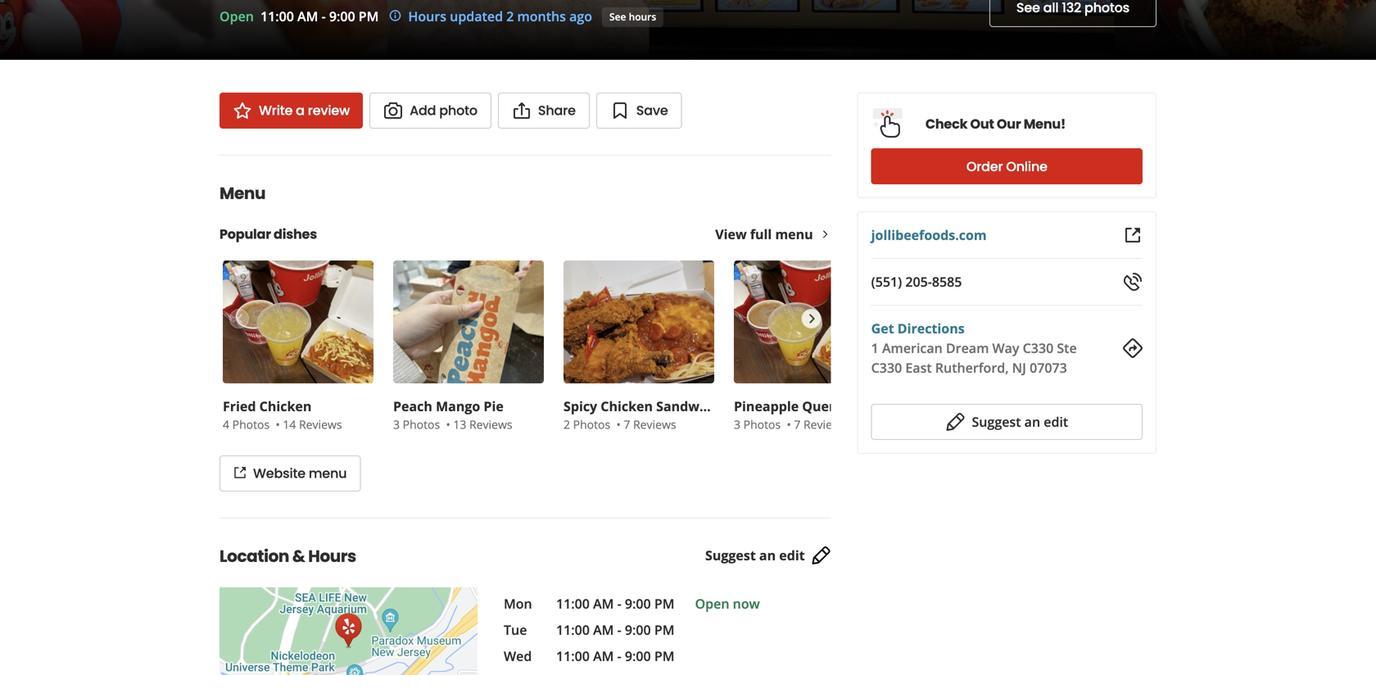 Task type: describe. For each thing, give the bounding box(es) containing it.
24 pencil v2 image
[[946, 412, 966, 432]]

american
[[882, 339, 943, 357]]

suggest inside button
[[972, 413, 1021, 431]]

9:00 for wed
[[625, 647, 651, 665]]

save
[[637, 101, 668, 120]]

11:00 am - 9:00 pm for mon
[[556, 595, 675, 613]]

edit inside location & hours element
[[779, 547, 805, 564]]

reviews for fried chicken
[[299, 417, 342, 432]]

photos inside fried chicken 4 photos
[[232, 417, 270, 432]]

website
[[253, 464, 306, 483]]

1 photo of jollibee - east rutherford, nj, us. image from the left
[[0, 0, 126, 60]]

share
[[538, 101, 576, 120]]

jollibeefoods.com
[[872, 226, 987, 244]]

previous image
[[230, 309, 248, 329]]

pm for wed
[[655, 647, 675, 665]]

jollibeefoods.com link
[[872, 226, 987, 244]]

14
[[283, 417, 296, 432]]

fried
[[223, 397, 256, 415]]

reviews for peach mango pie
[[470, 417, 513, 432]]

east
[[906, 359, 932, 377]]

7 for chicken
[[624, 417, 630, 432]]

review
[[308, 101, 350, 120]]

5 photo of jollibee - east rutherford, nj, us. image from the left
[[1115, 0, 1377, 60]]

quencher
[[802, 397, 867, 415]]

add
[[410, 101, 436, 120]]

open for open now
[[695, 595, 730, 613]]

next image
[[803, 309, 821, 329]]

suggest inside location & hours element
[[706, 547, 756, 564]]

view full menu
[[716, 225, 813, 243]]

info alert
[[389, 7, 592, 26]]

peach
[[393, 397, 433, 415]]

7 reviews for quencher
[[794, 417, 847, 432]]

13
[[453, 417, 467, 432]]

photos inside the peach mango pie 3 photos
[[403, 417, 440, 432]]

dishes
[[274, 225, 317, 243]]

order online link
[[872, 148, 1143, 184]]

am for wed
[[593, 647, 614, 665]]

add photo link
[[370, 93, 492, 129]]

pm for mon
[[655, 595, 675, 613]]

9:00 for mon
[[625, 595, 651, 613]]

way
[[993, 339, 1020, 357]]

am for mon
[[593, 595, 614, 613]]

hours inside info alert
[[408, 7, 447, 25]]

view full menu link
[[716, 225, 831, 243]]

edit inside button
[[1044, 413, 1069, 431]]

ste
[[1057, 339, 1077, 357]]

pie
[[484, 397, 504, 415]]

205-
[[906, 273, 932, 290]]

hours
[[629, 10, 656, 23]]

7 reviews for chicken
[[624, 417, 676, 432]]

order
[[967, 157, 1003, 176]]

reviews for pineapple quencher
[[804, 417, 847, 432]]

&
[[292, 545, 305, 568]]

07073
[[1030, 359, 1068, 377]]

16 info v2 image
[[389, 9, 402, 22]]

24 external link v2 image
[[1123, 225, 1143, 245]]

pm for tue
[[655, 621, 675, 639]]

peach mango pie image
[[393, 261, 544, 383]]

dream
[[946, 339, 989, 357]]

11:00 am - 9:00 pm for wed
[[556, 647, 675, 665]]

view
[[716, 225, 747, 243]]

write
[[259, 101, 293, 120]]

open now
[[695, 595, 760, 613]]

peach mango pie 3 photos
[[393, 397, 504, 432]]

menu element
[[193, 155, 888, 492]]

get directions link
[[872, 320, 965, 337]]

(551) 205-8585
[[872, 273, 962, 290]]

suggest an edit button
[[872, 404, 1143, 440]]

24 share v2 image
[[512, 101, 532, 120]]

24 phone v2 image
[[1123, 272, 1143, 292]]

an inside button
[[1025, 413, 1041, 431]]

get
[[872, 320, 895, 337]]

check out our menu!
[[926, 115, 1066, 133]]

photos inside pineapple quencher 3 photos
[[744, 417, 781, 432]]

save button
[[596, 93, 682, 129]]

location
[[220, 545, 289, 568]]

mon
[[504, 595, 532, 613]]

14 reviews
[[283, 417, 342, 432]]

get directions 1 american dream way c330 ste c330 east rutherford, nj 07073
[[872, 320, 1077, 377]]

location & hours element
[[193, 518, 858, 675]]

0 vertical spatial c330
[[1023, 339, 1054, 357]]

3 inside pineapple quencher 3 photos
[[734, 417, 741, 432]]

spicy
[[564, 397, 597, 415]]

website menu
[[253, 464, 347, 483]]



Task type: vqa. For each thing, say whether or not it's contained in the screenshot.
"-" corresponding to Mon
yes



Task type: locate. For each thing, give the bounding box(es) containing it.
0 horizontal spatial 2
[[507, 7, 514, 25]]

add photo
[[410, 101, 478, 120]]

mango
[[436, 397, 480, 415]]

sandwich
[[656, 397, 719, 415]]

16 external link v2 image
[[234, 466, 247, 479]]

popular
[[220, 225, 271, 243]]

suggest an edit inside button
[[972, 413, 1069, 431]]

1 7 reviews from the left
[[624, 417, 676, 432]]

1 horizontal spatial chicken
[[601, 397, 653, 415]]

0 vertical spatial hours
[[408, 7, 447, 25]]

pineapple quencher image
[[734, 261, 885, 383]]

write a review
[[259, 101, 350, 120]]

1 7 from the left
[[624, 417, 630, 432]]

7 reviews down quencher
[[794, 417, 847, 432]]

3 down peach
[[393, 417, 400, 432]]

24 star v2 image
[[233, 101, 252, 120]]

0 vertical spatial edit
[[1044, 413, 1069, 431]]

1 reviews from the left
[[299, 417, 342, 432]]

pm
[[359, 7, 379, 25], [655, 595, 675, 613], [655, 621, 675, 639], [655, 647, 675, 665]]

chicken up 14 on the bottom of the page
[[259, 397, 312, 415]]

2 vertical spatial 11:00 am - 9:00 pm
[[556, 647, 675, 665]]

months
[[517, 7, 566, 25]]

am
[[297, 7, 318, 25], [593, 595, 614, 613], [593, 621, 614, 639], [593, 647, 614, 665]]

c330 down 1
[[872, 359, 902, 377]]

map image
[[220, 588, 478, 675]]

1
[[872, 339, 879, 357]]

fried chicken 4 photos
[[223, 397, 312, 432]]

4 photo of jollibee - east rutherford, nj, us. image from the left
[[649, 0, 1115, 60]]

chicken
[[259, 397, 312, 415], [601, 397, 653, 415]]

11:00 for tue
[[556, 621, 590, 639]]

2 chicken from the left
[[601, 397, 653, 415]]

hours right &
[[308, 545, 356, 568]]

1 vertical spatial c330
[[872, 359, 902, 377]]

8585
[[932, 273, 962, 290]]

menu
[[220, 182, 266, 205]]

0 horizontal spatial hours
[[308, 545, 356, 568]]

order online
[[967, 157, 1048, 176]]

7 reviews
[[624, 417, 676, 432], [794, 417, 847, 432]]

chicken inside fried chicken 4 photos
[[259, 397, 312, 415]]

1 horizontal spatial suggest
[[972, 413, 1021, 431]]

2 7 reviews from the left
[[794, 417, 847, 432]]

pineapple quencher 3 photos
[[734, 397, 867, 432]]

3 11:00 am - 9:00 pm from the top
[[556, 647, 675, 665]]

open
[[220, 7, 254, 25], [695, 595, 730, 613]]

7 reviews down the sandwich
[[624, 417, 676, 432]]

full
[[750, 225, 772, 243]]

0 vertical spatial 2
[[507, 7, 514, 25]]

see hours
[[610, 10, 656, 23]]

7
[[624, 417, 630, 432], [794, 417, 801, 432]]

2 3 from the left
[[734, 417, 741, 432]]

1 horizontal spatial an
[[1025, 413, 1041, 431]]

1 vertical spatial suggest an edit
[[706, 547, 805, 564]]

11:00
[[261, 7, 294, 25], [556, 595, 590, 613], [556, 621, 590, 639], [556, 647, 590, 665]]

1 vertical spatial 11:00 am - 9:00 pm
[[556, 621, 675, 639]]

2 photo of jollibee - east rutherford, nj, us. image from the left
[[126, 0, 387, 60]]

9:00
[[329, 7, 355, 25], [625, 595, 651, 613], [625, 621, 651, 639], [625, 647, 651, 665]]

photos
[[232, 417, 270, 432], [403, 417, 440, 432], [573, 417, 611, 432], [744, 417, 781, 432]]

0 horizontal spatial edit
[[779, 547, 805, 564]]

photos inside spicy chicken sandwich 2 photos
[[573, 417, 611, 432]]

1 horizontal spatial c330
[[1023, 339, 1054, 357]]

3 photos from the left
[[573, 417, 611, 432]]

pineapple
[[734, 397, 799, 415]]

2 down spicy
[[564, 417, 570, 432]]

1 vertical spatial menu
[[309, 464, 347, 483]]

1 chicken from the left
[[259, 397, 312, 415]]

an up the now
[[760, 547, 776, 564]]

1 horizontal spatial 2
[[564, 417, 570, 432]]

see hours link
[[602, 7, 664, 27]]

out
[[971, 115, 995, 133]]

1 vertical spatial an
[[760, 547, 776, 564]]

0 vertical spatial 11:00 am - 9:00 pm
[[556, 595, 675, 613]]

rutherford,
[[936, 359, 1009, 377]]

1 vertical spatial edit
[[779, 547, 805, 564]]

0 horizontal spatial menu
[[309, 464, 347, 483]]

photos down spicy
[[573, 417, 611, 432]]

ago
[[570, 7, 592, 25]]

0 horizontal spatial 3
[[393, 417, 400, 432]]

reviews down quencher
[[804, 417, 847, 432]]

11:00 am - 9:00 pm for tue
[[556, 621, 675, 639]]

2 11:00 am - 9:00 pm from the top
[[556, 621, 675, 639]]

2 reviews from the left
[[470, 417, 513, 432]]

suggest an edit inside suggest an edit link
[[706, 547, 805, 564]]

a
[[296, 101, 305, 120]]

11:00 for mon
[[556, 595, 590, 613]]

fried chicken image
[[223, 261, 374, 383]]

-
[[322, 7, 326, 25], [618, 595, 622, 613], [618, 621, 622, 639], [618, 647, 622, 665]]

1 horizontal spatial hours
[[408, 7, 447, 25]]

2 7 from the left
[[794, 417, 801, 432]]

1 horizontal spatial menu
[[776, 225, 813, 243]]

suggest an edit
[[972, 413, 1069, 431], [706, 547, 805, 564]]

14 chevron right outline image
[[820, 229, 831, 240]]

chicken inside spicy chicken sandwich 2 photos
[[601, 397, 653, 415]]

open for open 11:00 am - 9:00 pm
[[220, 7, 254, 25]]

24 camera v2 image
[[384, 101, 403, 120]]

1 horizontal spatial open
[[695, 595, 730, 613]]

24 save outline v2 image
[[610, 101, 630, 120]]

2 left months at left top
[[507, 7, 514, 25]]

see
[[610, 10, 626, 23]]

0 vertical spatial an
[[1025, 413, 1041, 431]]

spicy chicken sandwich image
[[564, 261, 715, 383]]

1 vertical spatial hours
[[308, 545, 356, 568]]

3 inside the peach mango pie 3 photos
[[393, 417, 400, 432]]

reviews down pie in the bottom left of the page
[[470, 417, 513, 432]]

hours
[[408, 7, 447, 25], [308, 545, 356, 568]]

1 horizontal spatial 7 reviews
[[794, 417, 847, 432]]

0 horizontal spatial suggest
[[706, 547, 756, 564]]

1 3 from the left
[[393, 417, 400, 432]]

1 vertical spatial 2
[[564, 417, 570, 432]]

our
[[997, 115, 1021, 133]]

suggest an edit down the nj
[[972, 413, 1069, 431]]

website menu link
[[220, 456, 361, 492]]

2 inside spicy chicken sandwich 2 photos
[[564, 417, 570, 432]]

photo
[[439, 101, 478, 120]]

0 vertical spatial menu
[[776, 225, 813, 243]]

suggest an edit link
[[706, 546, 831, 566]]

c330
[[1023, 339, 1054, 357], [872, 359, 902, 377]]

check
[[926, 115, 968, 133]]

24 pencil v2 image
[[812, 546, 831, 566]]

2 photos from the left
[[403, 417, 440, 432]]

menu right the website
[[309, 464, 347, 483]]

suggest up open now
[[706, 547, 756, 564]]

chicken for fried
[[259, 397, 312, 415]]

updated
[[450, 7, 503, 25]]

reviews
[[299, 417, 342, 432], [470, 417, 513, 432], [633, 417, 676, 432], [804, 417, 847, 432]]

photos down pineapple
[[744, 417, 781, 432]]

share button
[[498, 93, 590, 129]]

online
[[1007, 157, 1048, 176]]

menu!
[[1024, 115, 1066, 133]]

reviews for spicy chicken sandwich
[[633, 417, 676, 432]]

(551)
[[872, 273, 902, 290]]

an
[[1025, 413, 1041, 431], [760, 547, 776, 564]]

0 vertical spatial open
[[220, 7, 254, 25]]

0 horizontal spatial open
[[220, 7, 254, 25]]

4 reviews from the left
[[804, 417, 847, 432]]

3 down pineapple
[[734, 417, 741, 432]]

0 horizontal spatial an
[[760, 547, 776, 564]]

- for mon
[[618, 595, 622, 613]]

1 horizontal spatial 7
[[794, 417, 801, 432]]

2 inside info alert
[[507, 7, 514, 25]]

reviews down the sandwich
[[633, 417, 676, 432]]

0 horizontal spatial suggest an edit
[[706, 547, 805, 564]]

1 horizontal spatial 3
[[734, 417, 741, 432]]

am for tue
[[593, 621, 614, 639]]

edit down 07073
[[1044, 413, 1069, 431]]

11:00 for wed
[[556, 647, 590, 665]]

- for tue
[[618, 621, 622, 639]]

nj
[[1012, 359, 1027, 377]]

suggest right 24 pencil v2 icon
[[972, 413, 1021, 431]]

0 horizontal spatial 7 reviews
[[624, 417, 676, 432]]

suggest an edit up the now
[[706, 547, 805, 564]]

24 directions v2 image
[[1123, 338, 1143, 358]]

tue
[[504, 621, 527, 639]]

9:00 for tue
[[625, 621, 651, 639]]

hours updated 2 months ago
[[408, 7, 592, 25]]

now
[[733, 595, 760, 613]]

suggest
[[972, 413, 1021, 431], [706, 547, 756, 564]]

3 reviews from the left
[[633, 417, 676, 432]]

2
[[507, 7, 514, 25], [564, 417, 570, 432]]

photo of jollibee - east rutherford, nj, us. image
[[0, 0, 126, 60], [126, 0, 387, 60], [387, 0, 649, 60], [649, 0, 1115, 60], [1115, 0, 1377, 60]]

1 horizontal spatial edit
[[1044, 413, 1069, 431]]

location & hours
[[220, 545, 356, 568]]

popular dishes
[[220, 225, 317, 243]]

0 horizontal spatial 7
[[624, 417, 630, 432]]

write a review link
[[220, 93, 363, 129]]

an inside location & hours element
[[760, 547, 776, 564]]

reviews right 14 on the bottom of the page
[[299, 417, 342, 432]]

chicken right spicy
[[601, 397, 653, 415]]

0 horizontal spatial chicken
[[259, 397, 312, 415]]

4 photos from the left
[[744, 417, 781, 432]]

1 vertical spatial suggest
[[706, 547, 756, 564]]

wed
[[504, 647, 532, 665]]

hours right 16 info v2 icon
[[408, 7, 447, 25]]

1 vertical spatial open
[[695, 595, 730, 613]]

photos down peach
[[403, 417, 440, 432]]

0 vertical spatial suggest an edit
[[972, 413, 1069, 431]]

4
[[223, 417, 229, 432]]

chicken for spicy
[[601, 397, 653, 415]]

photos down fried
[[232, 417, 270, 432]]

1 photos from the left
[[232, 417, 270, 432]]

directions
[[898, 320, 965, 337]]

13 reviews
[[453, 417, 513, 432]]

0 horizontal spatial c330
[[872, 359, 902, 377]]

open 11:00 am - 9:00 pm
[[220, 7, 379, 25]]

1 horizontal spatial suggest an edit
[[972, 413, 1069, 431]]

edit left 24 pencil v2 image
[[779, 547, 805, 564]]

3 photo of jollibee - east rutherford, nj, us. image from the left
[[387, 0, 649, 60]]

3
[[393, 417, 400, 432], [734, 417, 741, 432]]

an down the nj
[[1025, 413, 1041, 431]]

menu left 14 chevron right outline icon
[[776, 225, 813, 243]]

c330 up 07073
[[1023, 339, 1054, 357]]

0 vertical spatial suggest
[[972, 413, 1021, 431]]

1 11:00 am - 9:00 pm from the top
[[556, 595, 675, 613]]

spicy chicken sandwich 2 photos
[[564, 397, 719, 432]]

- for wed
[[618, 647, 622, 665]]

7 for quencher
[[794, 417, 801, 432]]

open inside location & hours element
[[695, 595, 730, 613]]



